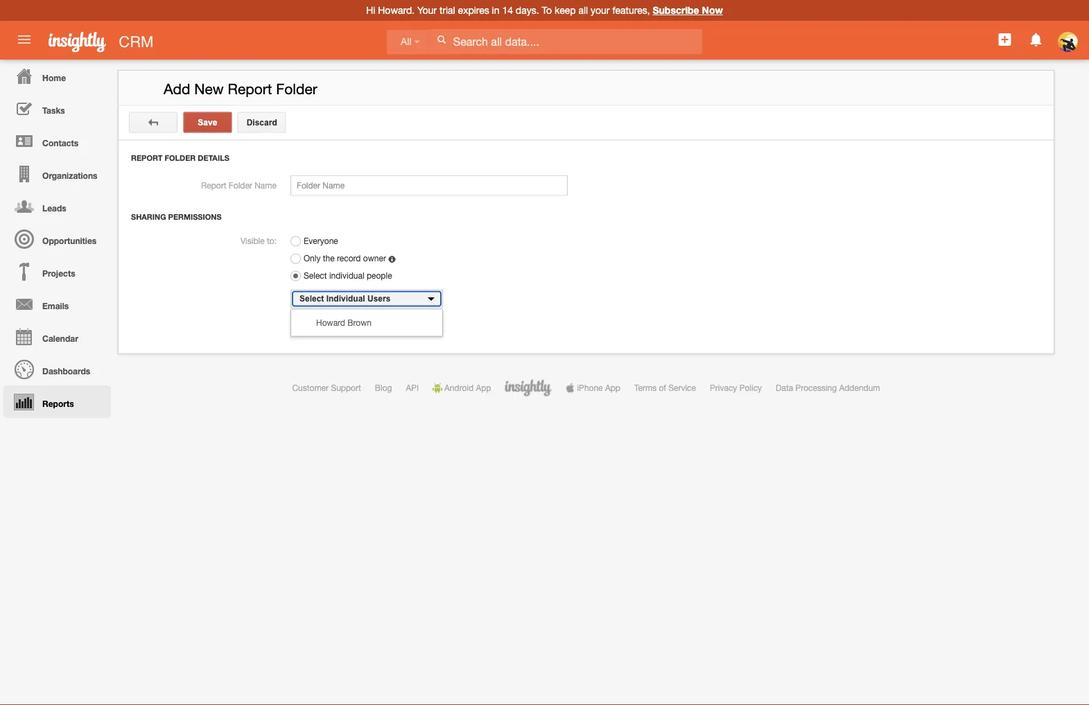 Task type: describe. For each thing, give the bounding box(es) containing it.
subscribe
[[653, 5, 700, 16]]

terms of service
[[635, 383, 696, 393]]

name
[[255, 181, 277, 190]]

howard brown
[[316, 318, 372, 328]]

visible to:
[[241, 236, 277, 246]]

android app
[[445, 383, 491, 393]]

Only the record owner radio
[[291, 253, 301, 264]]

Search all data.... text field
[[429, 29, 703, 54]]

contacts
[[42, 138, 78, 148]]

emails link
[[3, 288, 111, 320]]

everyone
[[304, 236, 338, 246]]

white image
[[437, 35, 447, 44]]

your
[[418, 5, 437, 16]]

Folder Name text field
[[291, 175, 568, 196]]

contacts link
[[3, 125, 111, 157]]

data processing addendum
[[776, 383, 881, 393]]

organizations
[[42, 171, 97, 180]]

all
[[579, 5, 588, 16]]

sharing
[[131, 213, 166, 222]]

discard button
[[238, 112, 286, 133]]

privacy policy
[[710, 383, 762, 393]]

select individual users button
[[291, 290, 443, 308]]

0 vertical spatial folder
[[276, 80, 317, 97]]

reports
[[42, 399, 74, 409]]

discard
[[247, 118, 277, 127]]

blog link
[[375, 383, 392, 393]]

select individual people
[[304, 271, 392, 281]]

tasks
[[42, 105, 65, 115]]

api link
[[406, 383, 419, 393]]

hi howard. your trial expires in 14 days. to keep all your features, subscribe now
[[366, 5, 723, 16]]

report folder name
[[201, 181, 277, 190]]

to:
[[267, 236, 277, 246]]

api
[[406, 383, 419, 393]]

privacy
[[710, 383, 738, 393]]

data
[[776, 383, 794, 393]]

in
[[492, 5, 500, 16]]

service
[[669, 383, 696, 393]]

customer support
[[292, 383, 361, 393]]

report for report folder name
[[201, 181, 227, 190]]

days.
[[516, 5, 539, 16]]

owner
[[363, 254, 386, 263]]

opportunities
[[42, 236, 97, 246]]

individual
[[327, 294, 365, 303]]

opportunities link
[[3, 223, 111, 255]]

crm
[[119, 33, 154, 50]]

back image
[[148, 118, 158, 127]]

this record will only be visible to its creator and administrators. image
[[389, 256, 396, 263]]

folder for report folder details
[[165, 154, 196, 163]]

keep
[[555, 5, 576, 16]]

select for select individual users
[[300, 294, 324, 303]]

save
[[198, 118, 217, 127]]

app for android app
[[476, 383, 491, 393]]

notifications image
[[1028, 31, 1045, 48]]

privacy policy link
[[710, 383, 762, 393]]

record
[[337, 254, 361, 263]]

features,
[[613, 5, 650, 16]]

dashboards link
[[3, 353, 111, 386]]

terms of service link
[[635, 383, 696, 393]]

subscribe now link
[[653, 5, 723, 16]]

only the record owner
[[304, 254, 386, 263]]

report for report folder details
[[131, 154, 163, 163]]

brown
[[348, 318, 372, 328]]

reports link
[[3, 386, 111, 418]]

only
[[304, 254, 321, 263]]

android app link
[[433, 383, 491, 393]]

select for select individual people
[[304, 271, 327, 281]]



Task type: locate. For each thing, give the bounding box(es) containing it.
of
[[659, 383, 667, 393]]

emails
[[42, 301, 69, 311]]

new
[[194, 80, 224, 97]]

1 vertical spatial folder
[[165, 154, 196, 163]]

leads link
[[3, 190, 111, 223]]

howard
[[316, 318, 345, 328]]

sharing permissions
[[131, 213, 222, 222]]

leads
[[42, 203, 66, 213]]

tasks link
[[3, 92, 111, 125]]

1 horizontal spatial report
[[201, 181, 227, 190]]

all
[[401, 36, 412, 47]]

1 vertical spatial report
[[131, 154, 163, 163]]

expires
[[458, 5, 490, 16]]

home
[[42, 73, 66, 83]]

trial
[[440, 5, 456, 16]]

add new report folder
[[164, 80, 317, 97]]

your
[[591, 5, 610, 16]]

terms
[[635, 383, 657, 393]]

2 app from the left
[[605, 383, 621, 393]]

0 vertical spatial report
[[228, 80, 272, 97]]

app
[[476, 383, 491, 393], [605, 383, 621, 393]]

app right the android
[[476, 383, 491, 393]]

1 horizontal spatial folder
[[229, 181, 252, 190]]

2 vertical spatial report
[[201, 181, 227, 190]]

navigation
[[0, 60, 111, 418]]

visible
[[241, 236, 265, 246]]

None radio
[[291, 271, 301, 281]]

home link
[[3, 60, 111, 92]]

add
[[164, 80, 190, 97]]

iphone app
[[577, 383, 621, 393]]

permissions
[[168, 213, 222, 222]]

customer support link
[[292, 383, 361, 393]]

folder left details
[[165, 154, 196, 163]]

2 horizontal spatial folder
[[276, 80, 317, 97]]

select individual users
[[300, 294, 391, 303]]

0 horizontal spatial app
[[476, 383, 491, 393]]

support
[[331, 383, 361, 393]]

report down 'back' image
[[131, 154, 163, 163]]

calendar link
[[3, 320, 111, 353]]

people
[[367, 271, 392, 281]]

android
[[445, 383, 474, 393]]

None radio
[[291, 236, 301, 247]]

users
[[368, 294, 391, 303]]

app for iphone app
[[605, 383, 621, 393]]

1 vertical spatial select
[[300, 294, 324, 303]]

2 vertical spatial folder
[[229, 181, 252, 190]]

navigation containing home
[[0, 60, 111, 418]]

0 vertical spatial select
[[304, 271, 327, 281]]

howard.
[[378, 5, 415, 16]]

the
[[323, 254, 335, 263]]

blog
[[375, 383, 392, 393]]

select down only
[[304, 271, 327, 281]]

2 horizontal spatial report
[[228, 80, 272, 97]]

14
[[502, 5, 513, 16]]

app right iphone
[[605, 383, 621, 393]]

policy
[[740, 383, 762, 393]]

projects
[[42, 268, 75, 278]]

1 app from the left
[[476, 383, 491, 393]]

select
[[304, 271, 327, 281], [300, 294, 324, 303]]

projects link
[[3, 255, 111, 288]]

save button
[[183, 112, 232, 133]]

organizations link
[[3, 157, 111, 190]]

howard brown link
[[291, 314, 443, 332]]

report up discard
[[228, 80, 272, 97]]

0 horizontal spatial folder
[[165, 154, 196, 163]]

individual
[[329, 271, 365, 281]]

all link
[[387, 29, 429, 54]]

calendar
[[42, 334, 78, 343]]

dashboards
[[42, 366, 90, 376]]

data processing addendum link
[[776, 383, 881, 393]]

select inside "button"
[[300, 294, 324, 303]]

folder up discard
[[276, 80, 317, 97]]

0 horizontal spatial report
[[131, 154, 163, 163]]

details
[[198, 154, 229, 163]]

hi
[[366, 5, 376, 16]]

folder left name
[[229, 181, 252, 190]]

to
[[542, 5, 552, 16]]

addendum
[[840, 383, 881, 393]]

report
[[228, 80, 272, 97], [131, 154, 163, 163], [201, 181, 227, 190]]

folder for report folder name
[[229, 181, 252, 190]]

now
[[702, 5, 723, 16]]

iphone app link
[[566, 383, 621, 393]]

select up howard
[[300, 294, 324, 303]]

1 horizontal spatial app
[[605, 383, 621, 393]]

report folder details
[[131, 154, 229, 163]]

processing
[[796, 383, 837, 393]]

customer
[[292, 383, 329, 393]]

report down details
[[201, 181, 227, 190]]

folder
[[276, 80, 317, 97], [165, 154, 196, 163], [229, 181, 252, 190]]

iphone
[[577, 383, 603, 393]]



Task type: vqa. For each thing, say whether or not it's contained in the screenshot.
SmartMerge ORGANIZATIONS
no



